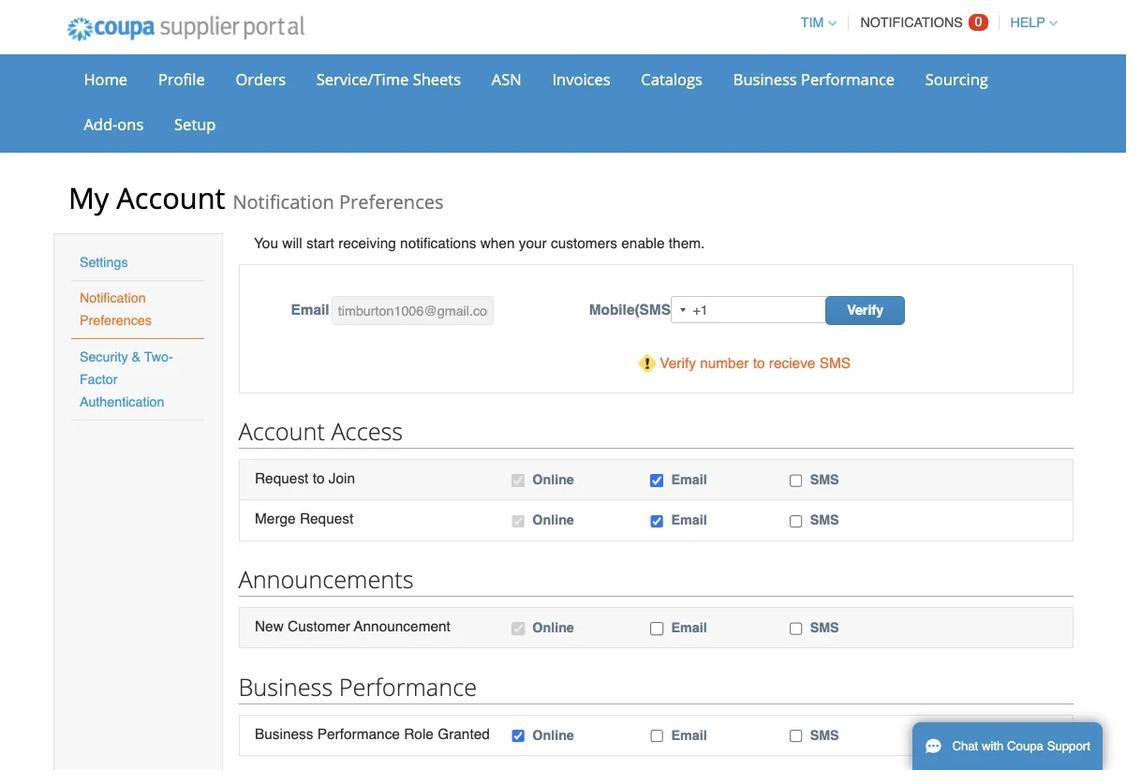 Task type: locate. For each thing, give the bounding box(es) containing it.
coupa supplier portal image
[[48, 3, 290, 50]]

security & two- factor authentication link
[[72, 317, 157, 372]]

help
[[919, 14, 951, 28]]

role
[[367, 660, 394, 675]]

0 horizontal spatial business performance
[[217, 610, 434, 639]]

0
[[887, 13, 893, 27]]

1 vertical spatial business
[[217, 610, 303, 639]]

performance down notifications at right top
[[729, 62, 814, 82]]

to left the recieve
[[685, 323, 696, 338]]

request
[[232, 428, 281, 443], [273, 465, 321, 480]]

add-ons
[[76, 103, 131, 123]]

None text field
[[302, 270, 449, 296]]

ons
[[107, 103, 131, 123]]

factor
[[72, 338, 107, 352]]

security
[[72, 317, 116, 331]]

navigation
[[720, 3, 962, 39]]

1 vertical spatial to
[[284, 428, 295, 443]]

performance up role
[[308, 610, 434, 639]]

0 vertical spatial account
[[106, 162, 205, 198]]

home link
[[64, 59, 128, 87]]

preferences
[[308, 172, 403, 195], [72, 285, 138, 299]]

1 horizontal spatial business performance
[[667, 62, 814, 82]]

announcements
[[217, 512, 376, 541]]

account up "request to join"
[[217, 378, 296, 407]]

service/time sheets
[[288, 62, 419, 82]]

0 vertical spatial to
[[685, 323, 696, 338]]

to
[[685, 323, 696, 338], [284, 428, 295, 443]]

0 vertical spatial preferences
[[308, 172, 403, 195]]

merge request
[[232, 465, 321, 480]]

notification
[[212, 172, 304, 195], [72, 264, 133, 278]]

invoices link
[[490, 59, 567, 87]]

1 horizontal spatial notification
[[212, 172, 304, 195]]

account down setup link
[[106, 162, 205, 198]]

sourcing
[[842, 62, 899, 82]]

1 vertical spatial account
[[217, 378, 296, 407]]

1 vertical spatial preferences
[[72, 285, 138, 299]]

performance left role
[[289, 660, 364, 675]]

notification inside notification preferences
[[72, 264, 133, 278]]

new
[[232, 562, 258, 578]]

request down join
[[273, 465, 321, 480]]

business
[[667, 62, 725, 82], [217, 610, 303, 639], [232, 660, 285, 675]]

account access
[[217, 378, 367, 407]]

number
[[637, 323, 681, 338]]

0 horizontal spatial to
[[284, 428, 295, 443]]

catalogs link
[[571, 59, 651, 87]]

announcement
[[322, 562, 410, 578]]

verify number to recieve sms
[[600, 323, 774, 338]]

1 vertical spatial notification
[[72, 264, 133, 278]]

profile link
[[132, 59, 198, 87]]

granted
[[398, 660, 445, 675]]

request up 'merge'
[[232, 428, 281, 443]]

navigation containing notifications 0
[[720, 3, 962, 39]]

online
[[484, 466, 522, 480]]

0 horizontal spatial notification
[[72, 264, 133, 278]]

performance
[[729, 62, 814, 82], [308, 610, 434, 639], [289, 660, 364, 675]]

0 vertical spatial notification
[[212, 172, 304, 195]]

asn
[[447, 62, 474, 82]]

0 horizontal spatial account
[[106, 162, 205, 198]]

account
[[106, 162, 205, 198], [217, 378, 296, 407]]

business performance
[[667, 62, 814, 82], [217, 610, 434, 639]]

0 vertical spatial performance
[[729, 62, 814, 82]]

0 vertical spatial request
[[232, 428, 281, 443]]

1 vertical spatial request
[[273, 465, 321, 480]]

invoices
[[502, 62, 555, 82]]

preferences inside the "my account notification preferences"
[[308, 172, 403, 195]]

help link
[[911, 14, 962, 28]]

1 vertical spatial business performance
[[217, 610, 434, 639]]

business performance role granted
[[232, 660, 445, 675]]

join
[[299, 428, 323, 443]]

notification preferences link
[[72, 264, 138, 299]]

two-
[[131, 317, 157, 331]]

merge
[[232, 465, 269, 480]]

to left join
[[284, 428, 295, 443]]

1 horizontal spatial preferences
[[308, 172, 403, 195]]



Task type: vqa. For each thing, say whether or not it's contained in the screenshot.
top Business Performance
yes



Task type: describe. For each thing, give the bounding box(es) containing it.
request to join
[[232, 428, 323, 443]]

2 vertical spatial performance
[[289, 660, 364, 675]]

profile
[[144, 62, 186, 82]]

recieve
[[699, 323, 742, 338]]

new customer announcement
[[232, 562, 410, 578]]

orders link
[[202, 59, 272, 87]]

&
[[120, 317, 128, 331]]

orders
[[214, 62, 260, 82]]

sms
[[745, 323, 774, 338]]

add-
[[76, 103, 107, 123]]

settings link
[[72, 232, 116, 245]]

access
[[301, 378, 367, 407]]

notification preferences
[[72, 264, 138, 299]]

service/time sheets link
[[276, 59, 431, 87]]

setup link
[[146, 100, 208, 128]]

my
[[62, 162, 99, 198]]

sourcing link
[[830, 59, 911, 87]]

service/time
[[288, 62, 372, 82]]

1 horizontal spatial to
[[685, 323, 696, 338]]

verify
[[600, 323, 633, 338]]

0 vertical spatial business
[[667, 62, 725, 82]]

security & two- factor authentication
[[72, 317, 157, 372]]

business performance link
[[655, 59, 826, 87]]

add-ons link
[[64, 100, 143, 128]]

my account notification preferences
[[62, 162, 403, 198]]

notification inside the "my account notification preferences"
[[212, 172, 304, 195]]

notifications 0
[[783, 13, 893, 28]]

authentication
[[72, 359, 150, 372]]

settings
[[72, 232, 116, 245]]

0 vertical spatial business performance
[[667, 62, 814, 82]]

asn link
[[435, 59, 486, 87]]

setup
[[159, 103, 196, 123]]

catalogs
[[583, 62, 639, 82]]

1 horizontal spatial account
[[217, 378, 296, 407]]

notifications
[[783, 14, 876, 28]]

0 horizontal spatial preferences
[[72, 285, 138, 299]]

1 vertical spatial performance
[[308, 610, 434, 639]]

sheets
[[375, 62, 419, 82]]

+1 201-555-0123 text field
[[611, 270, 773, 294]]

2 vertical spatial business
[[232, 660, 285, 675]]

home
[[76, 62, 116, 82]]

customer
[[262, 562, 319, 578]]



